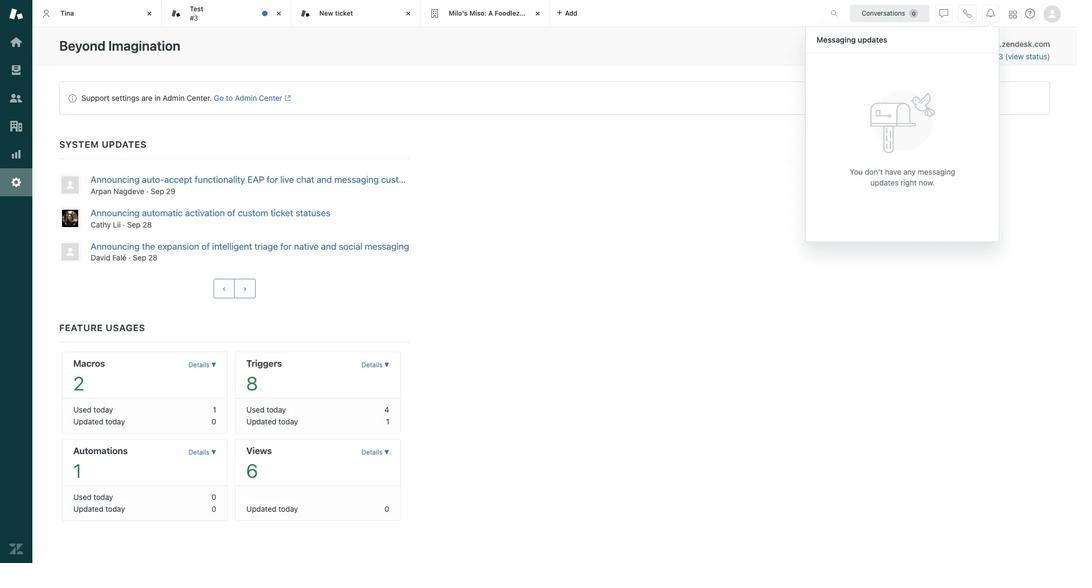 Task type: vqa. For each thing, say whether or not it's contained in the screenshot.
1st Close image
yes



Task type: locate. For each thing, give the bounding box(es) containing it.
accept
[[164, 174, 192, 185]]

23
[[995, 52, 1004, 61]]

sep
[[151, 187, 164, 196], [127, 220, 141, 229], [133, 253, 146, 263]]

david
[[91, 253, 110, 263]]

details ▼
[[189, 361, 216, 369], [362, 361, 390, 369], [189, 449, 216, 457], [362, 449, 390, 457]]

updated for 8
[[247, 417, 277, 427]]

0 vertical spatial sep
[[151, 187, 164, 196]]

sep 28 down the
[[133, 253, 158, 263]]

announcing for announcing auto-accept functionality eap for live chat and messaging customers
[[91, 174, 140, 185]]

of
[[227, 208, 236, 218], [202, 241, 210, 252]]

subsidiary
[[522, 9, 556, 17]]

28
[[143, 220, 152, 229], [148, 253, 158, 263]]

center.
[[187, 93, 212, 103]]

updated today
[[73, 417, 125, 427], [247, 417, 298, 427], [73, 505, 125, 514], [247, 505, 298, 514]]

close image for new ticket
[[403, 8, 414, 19]]

updated for 6
[[247, 505, 277, 514]]

1 vertical spatial of
[[202, 241, 210, 252]]

announcing auto-accept functionality eap for live chat and messaging customers
[[91, 174, 425, 185]]

updated today up automations
[[73, 417, 125, 427]]

have
[[886, 167, 902, 176]]

tab
[[162, 0, 291, 27]]

0 horizontal spatial 1
[[73, 460, 82, 482]]

are
[[142, 93, 153, 103]]

messaging left customers
[[335, 174, 379, 185]]

▼
[[211, 361, 216, 369], [385, 361, 390, 369], [211, 449, 216, 457], [385, 449, 390, 457]]

updated today for 2
[[73, 417, 125, 427]]

)
[[1048, 52, 1051, 61]]

(
[[1006, 52, 1009, 61]]

test #3
[[190, 5, 204, 22]]

4
[[385, 406, 390, 415]]

used for 1
[[73, 493, 92, 502]]

0 vertical spatial and
[[317, 174, 332, 185]]

updated up automations
[[73, 417, 103, 427]]

used today down 8
[[247, 406, 286, 415]]

and for native
[[321, 241, 337, 252]]

now.
[[919, 178, 935, 187]]

status containing support settings are in admin center.
[[59, 81, 1051, 115]]

1 for updated today
[[386, 417, 390, 427]]

foodlez
[[495, 9, 520, 17]]

details for 8
[[362, 361, 383, 369]]

of for custom
[[227, 208, 236, 218]]

2 admin from the left
[[235, 93, 257, 103]]

2 vertical spatial 1
[[73, 460, 82, 482]]

today
[[94, 406, 113, 415], [267, 406, 286, 415], [106, 417, 125, 427], [279, 417, 298, 427], [94, 493, 113, 502], [106, 505, 125, 514], [279, 505, 298, 514]]

go to admin center link
[[214, 93, 291, 103]]

0 vertical spatial ticket
[[335, 9, 353, 17]]

button displays agent's chat status as invisible. image
[[940, 9, 949, 18]]

in
[[971, 52, 977, 61], [155, 93, 161, 103]]

1 horizontal spatial ticket
[[335, 9, 353, 17]]

updates
[[858, 35, 888, 44], [871, 178, 899, 187]]

details
[[189, 361, 210, 369], [362, 361, 383, 369], [189, 449, 210, 457], [362, 449, 383, 457]]

announcing for announcing automatic activation of custom ticket statuses
[[91, 208, 140, 218]]

ticket right new
[[335, 9, 353, 17]]

falé
[[112, 253, 127, 263]]

28 for the
[[148, 253, 158, 263]]

tabs tab list
[[32, 0, 820, 27]]

close image
[[144, 8, 155, 19]]

you
[[850, 167, 863, 176]]

1
[[213, 406, 216, 415], [386, 417, 390, 427], [73, 460, 82, 482]]

0 horizontal spatial close image
[[274, 8, 284, 19]]

1 horizontal spatial of
[[227, 208, 236, 218]]

sep for auto-
[[151, 187, 164, 196]]

of left custom
[[227, 208, 236, 218]]

1 horizontal spatial for
[[281, 241, 292, 252]]

1 for used today
[[213, 406, 216, 415]]

0 vertical spatial 28
[[143, 220, 152, 229]]

used down 8
[[247, 406, 265, 415]]

main element
[[0, 0, 32, 563]]

announcing up falé
[[91, 241, 140, 252]]

close image left milo's
[[403, 8, 414, 19]]

0 for 1
[[212, 505, 216, 514]]

▼ down 4
[[385, 449, 390, 457]]

announcing up lii
[[91, 208, 140, 218]]

native
[[294, 241, 319, 252]]

custom
[[238, 208, 268, 218]]

in right the are
[[155, 93, 161, 103]]

of left intelligent
[[202, 241, 210, 252]]

1 vertical spatial 1
[[386, 417, 390, 427]]

‹ button
[[213, 279, 235, 299]]

0 vertical spatial announcing
[[91, 174, 140, 185]]

view
[[1009, 52, 1025, 61]]

updated today for 1
[[73, 505, 125, 514]]

triage
[[255, 241, 278, 252]]

triggers
[[247, 359, 282, 369]]

milo's miso: a foodlez subsidiary tab
[[421, 0, 556, 27]]

settings
[[112, 93, 140, 103]]

reporting image
[[9, 147, 23, 161]]

0 vertical spatial in
[[971, 52, 977, 61]]

6
[[247, 460, 258, 482]]

pod 23 link
[[979, 52, 1006, 61]]

2 vertical spatial announcing
[[91, 241, 140, 252]]

milo's
[[449, 9, 468, 17]]

status
[[59, 81, 1051, 115]]

1 vertical spatial updates
[[871, 178, 899, 187]]

3 announcing from the top
[[91, 241, 140, 252]]

0 horizontal spatial for
[[267, 174, 278, 185]]

announcing up arpan nagdeve at the top left of the page
[[91, 174, 140, 185]]

sep down auto- on the left top
[[151, 187, 164, 196]]

1 announcing from the top
[[91, 174, 140, 185]]

menu
[[806, 26, 1000, 244]]

for left live
[[267, 174, 278, 185]]

updates inside 'you don't have any messaging updates right now.'
[[871, 178, 899, 187]]

and left social
[[321, 241, 337, 252]]

0 vertical spatial 1
[[213, 406, 216, 415]]

sep 28 right lii
[[127, 220, 152, 229]]

updated for 2
[[73, 417, 103, 427]]

1 vertical spatial sep
[[127, 220, 141, 229]]

macros
[[73, 359, 105, 369]]

tab containing test
[[162, 0, 291, 27]]

0 vertical spatial of
[[227, 208, 236, 218]]

tina
[[60, 9, 74, 17]]

1 inside automations 1
[[73, 460, 82, 482]]

close image left 'add' popup button
[[533, 8, 543, 19]]

chat
[[297, 174, 315, 185]]

sep for automatic
[[127, 220, 141, 229]]

go
[[214, 93, 224, 103]]

1 vertical spatial and
[[321, 241, 337, 252]]

0 horizontal spatial ticket
[[271, 208, 293, 218]]

close image for milo's miso: a foodlez subsidiary
[[533, 8, 543, 19]]

8
[[247, 373, 258, 395]]

for right triage
[[281, 241, 292, 252]]

ticket
[[335, 9, 353, 17], [271, 208, 293, 218]]

1 vertical spatial in
[[155, 93, 161, 103]]

2 horizontal spatial 1
[[386, 417, 390, 427]]

tina tab
[[32, 0, 162, 27]]

ticket inside tab
[[335, 9, 353, 17]]

details for 6
[[362, 449, 383, 457]]

used today for 2
[[73, 406, 113, 415]]

admin right to
[[235, 93, 257, 103]]

sep 28 for the
[[133, 253, 158, 263]]

zendesk products image
[[1010, 11, 1017, 18]]

pod
[[979, 52, 993, 61]]

1 admin from the left
[[163, 93, 185, 103]]

29
[[166, 187, 176, 196]]

messaging
[[918, 167, 956, 176], [335, 174, 379, 185], [365, 241, 409, 252]]

updated down automations 1
[[73, 505, 103, 514]]

close image inside new ticket tab
[[403, 8, 414, 19]]

automations 1
[[73, 446, 128, 482]]

close image inside the milo's miso: a foodlez subsidiary tab
[[533, 8, 543, 19]]

is
[[937, 52, 943, 61]]

0 horizontal spatial in
[[155, 93, 161, 103]]

1 vertical spatial 28
[[148, 253, 158, 263]]

get started image
[[9, 35, 23, 49]]

support
[[81, 93, 110, 103]]

0
[[212, 417, 216, 427], [212, 493, 216, 502], [212, 505, 216, 514], [385, 505, 390, 514]]

used down 2 on the bottom left of page
[[73, 406, 92, 415]]

admin
[[163, 93, 185, 103], [235, 93, 257, 103]]

announcing the expansion of intelligent triage for native and social messaging
[[91, 241, 409, 252]]

beyondimaginationhelp .zendesk.com your zendesk is hosted in pod 23 ( view status )
[[887, 39, 1051, 61]]

admin left center.
[[163, 93, 185, 103]]

updated
[[73, 417, 103, 427], [247, 417, 277, 427], [73, 505, 103, 514], [247, 505, 277, 514]]

1 horizontal spatial in
[[971, 52, 977, 61]]

1 horizontal spatial close image
[[403, 8, 414, 19]]

1 vertical spatial sep 28
[[133, 253, 158, 263]]

updates up your
[[858, 35, 888, 44]]

cathy lii
[[91, 220, 121, 229]]

3 close image from the left
[[533, 8, 543, 19]]

in left "pod" at the right of the page
[[971, 52, 977, 61]]

live
[[280, 174, 294, 185]]

updates down the have
[[871, 178, 899, 187]]

messaging
[[817, 35, 856, 44]]

0 horizontal spatial admin
[[163, 93, 185, 103]]

messaging up now.
[[918, 167, 956, 176]]

sep right lii
[[127, 220, 141, 229]]

and right "chat"
[[317, 174, 332, 185]]

sep 28
[[127, 220, 152, 229], [133, 253, 158, 263]]

new ticket tab
[[291, 0, 421, 27]]

0 vertical spatial for
[[267, 174, 278, 185]]

the
[[142, 241, 155, 252]]

1 horizontal spatial 1
[[213, 406, 216, 415]]

statuses
[[296, 208, 331, 218]]

admin image
[[9, 175, 23, 189]]

2 close image from the left
[[403, 8, 414, 19]]

beyond
[[59, 38, 106, 53]]

0 vertical spatial updates
[[858, 35, 888, 44]]

28 down automatic
[[143, 220, 152, 229]]

announcing
[[91, 174, 140, 185], [91, 208, 140, 218], [91, 241, 140, 252]]

▼ left the triggers at left bottom
[[211, 361, 216, 369]]

0 vertical spatial sep 28
[[127, 220, 152, 229]]

ticket right custom
[[271, 208, 293, 218]]

0 horizontal spatial of
[[202, 241, 210, 252]]

updated today down 6
[[247, 505, 298, 514]]

views
[[247, 446, 272, 457]]

updated today up views
[[247, 417, 298, 427]]

go to admin center
[[214, 93, 283, 103]]

▼ left views
[[211, 449, 216, 457]]

macros 2
[[73, 359, 105, 395]]

used today down 2 on the bottom left of page
[[73, 406, 113, 415]]

used down automations 1
[[73, 493, 92, 502]]

▼ up 4
[[385, 361, 390, 369]]

in inside the beyondimaginationhelp .zendesk.com your zendesk is hosted in pod 23 ( view status )
[[971, 52, 977, 61]]

updated up views
[[247, 417, 277, 427]]

updated down 6
[[247, 505, 277, 514]]

your
[[887, 52, 903, 61]]

▼ for 8
[[385, 361, 390, 369]]

2 announcing from the top
[[91, 208, 140, 218]]

2 vertical spatial sep
[[133, 253, 146, 263]]

details for 2
[[189, 361, 210, 369]]

updated today down automations 1
[[73, 505, 125, 514]]

close image left new
[[274, 8, 284, 19]]

sep for the
[[133, 253, 146, 263]]

notifications image
[[987, 9, 996, 18]]

used today down automations 1
[[73, 493, 113, 502]]

sep down the
[[133, 253, 146, 263]]

2 horizontal spatial close image
[[533, 8, 543, 19]]

28 down the
[[148, 253, 158, 263]]

close image
[[274, 8, 284, 19], [403, 8, 414, 19], [533, 8, 543, 19]]

1 vertical spatial announcing
[[91, 208, 140, 218]]

zendesk image
[[9, 542, 23, 556]]

1 horizontal spatial admin
[[235, 93, 257, 103]]



Task type: describe. For each thing, give the bounding box(es) containing it.
›
[[244, 285, 247, 293]]

0 for 2
[[212, 417, 216, 427]]

updates
[[102, 139, 147, 150]]

sep 29
[[151, 187, 176, 196]]

messaging right social
[[365, 241, 409, 252]]

status
[[1027, 52, 1048, 61]]

zendesk support image
[[9, 7, 23, 21]]

a
[[489, 9, 493, 17]]

and for chat
[[317, 174, 332, 185]]

‹
[[223, 285, 226, 293]]

zendesk
[[905, 52, 935, 61]]

updated for 1
[[73, 505, 103, 514]]

system updates
[[59, 139, 147, 150]]

0 for 6
[[385, 505, 390, 514]]

beyond imagination
[[59, 38, 180, 53]]

don't
[[865, 167, 884, 176]]

messaging inside 'you don't have any messaging updates right now.'
[[918, 167, 956, 176]]

used for 8
[[247, 406, 265, 415]]

support settings are in admin center.
[[81, 93, 212, 103]]

customers
[[381, 174, 425, 185]]

nagdeve
[[114, 187, 145, 196]]

updated today for 6
[[247, 505, 298, 514]]

used today for 8
[[247, 406, 286, 415]]

lii
[[113, 220, 121, 229]]

▼ for 1
[[211, 449, 216, 457]]

in inside status
[[155, 93, 161, 103]]

automations
[[73, 446, 128, 457]]

(opens in a new tab) image
[[283, 95, 291, 102]]

details ▼ for 8
[[362, 361, 390, 369]]

sep 28 for automatic
[[127, 220, 152, 229]]

1 vertical spatial ticket
[[271, 208, 293, 218]]

arpan
[[91, 187, 112, 196]]

of for intelligent
[[202, 241, 210, 252]]

add
[[566, 9, 578, 17]]

expansion
[[158, 241, 199, 252]]

details ▼ for 6
[[362, 449, 390, 457]]

milo's miso: a foodlez subsidiary
[[449, 9, 556, 17]]

customers image
[[9, 91, 23, 105]]

new
[[320, 9, 334, 17]]

usages
[[106, 323, 145, 334]]

arpan nagdeve
[[91, 187, 145, 196]]

beyondimaginationhelp
[[915, 39, 1000, 49]]

right
[[901, 178, 917, 187]]

triggers 8
[[247, 359, 282, 395]]

auto-
[[142, 174, 164, 185]]

feature usages
[[59, 323, 145, 334]]

test
[[190, 5, 204, 13]]

#3
[[190, 14, 198, 22]]

conversations
[[862, 9, 906, 17]]

activation
[[185, 208, 225, 218]]

28 for automatic
[[143, 220, 152, 229]]

views image
[[9, 63, 23, 77]]

system
[[59, 139, 99, 150]]

functionality
[[195, 174, 245, 185]]

menu containing messaging updates
[[806, 26, 1000, 244]]

1 vertical spatial for
[[281, 241, 292, 252]]

any
[[904, 167, 916, 176]]

eap
[[248, 174, 264, 185]]

feature
[[59, 323, 103, 334]]

messaging updates
[[817, 35, 888, 44]]

miso:
[[470, 9, 487, 17]]

get help image
[[1026, 9, 1036, 18]]

announcing automatic activation of custom ticket statuses
[[91, 208, 331, 218]]

views 6
[[247, 446, 272, 482]]

used for 2
[[73, 406, 92, 415]]

updated today for 8
[[247, 417, 298, 427]]

details ▼ for 1
[[189, 449, 216, 457]]

details ▼ for 2
[[189, 361, 216, 369]]

add button
[[551, 0, 584, 26]]

▼ for 2
[[211, 361, 216, 369]]

▼ for 6
[[385, 449, 390, 457]]

hosted
[[945, 52, 969, 61]]

announcing for announcing the expansion of intelligent triage for native and social messaging
[[91, 241, 140, 252]]

conversations button
[[851, 5, 930, 22]]

intelligent
[[212, 241, 252, 252]]

2
[[73, 373, 84, 395]]

imagination
[[108, 38, 180, 53]]

.zendesk.com
[[1000, 39, 1051, 49]]

› button
[[234, 279, 256, 299]]

1 close image from the left
[[274, 8, 284, 19]]

social
[[339, 241, 363, 252]]

david falé
[[91, 253, 127, 263]]

to
[[226, 93, 233, 103]]

details for 1
[[189, 449, 210, 457]]

used today for 1
[[73, 493, 113, 502]]

organizations image
[[9, 119, 23, 133]]

view status link
[[1009, 52, 1048, 61]]

new ticket
[[320, 9, 353, 17]]

cathy
[[91, 220, 111, 229]]



